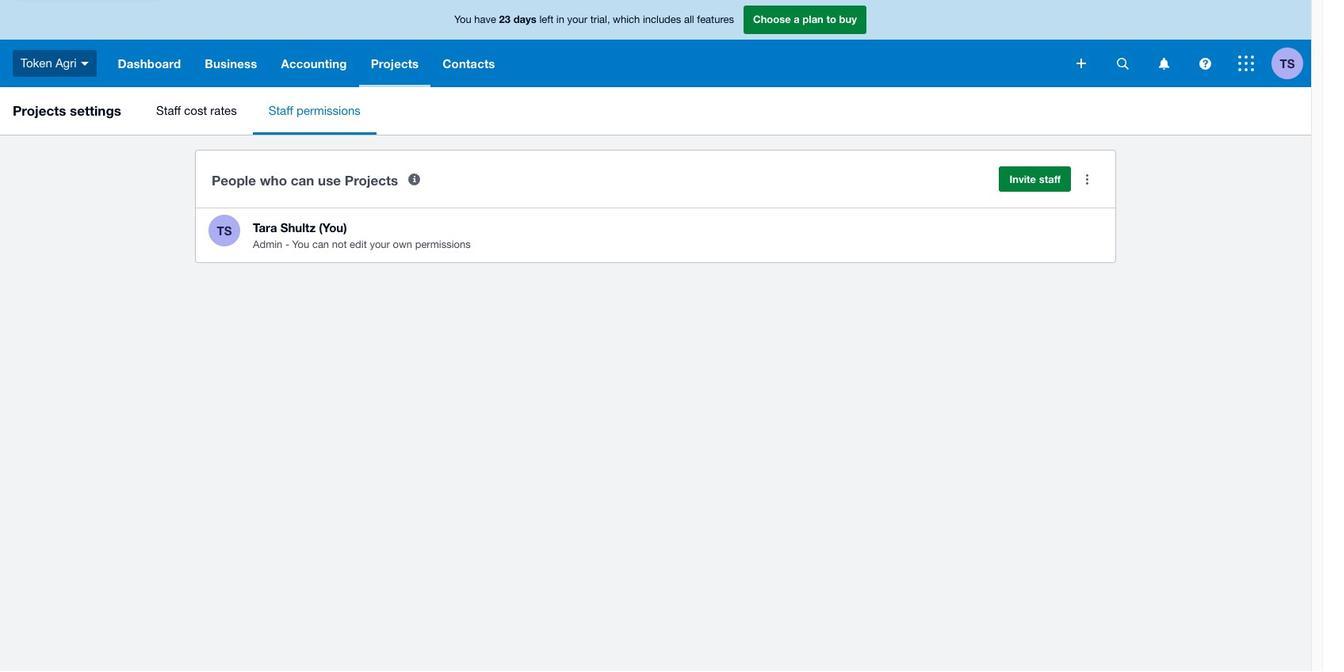 Task type: describe. For each thing, give the bounding box(es) containing it.
business button
[[193, 40, 269, 87]]

staff permissions link
[[253, 87, 377, 135]]

23
[[499, 13, 511, 26]]

business
[[205, 56, 257, 71]]

in
[[557, 14, 565, 26]]

tara shultz (you) admin - you can not edit your own permissions
[[253, 220, 471, 251]]

plan
[[803, 13, 824, 26]]

ts inside popup button
[[1280, 56, 1295, 70]]

invite staff
[[1010, 173, 1061, 186]]

rates
[[210, 104, 237, 117]]

to
[[827, 13, 837, 26]]

people who can use projects
[[212, 172, 398, 188]]

cost
[[184, 104, 207, 117]]

choose
[[753, 13, 791, 26]]

token agri button
[[0, 40, 106, 87]]

can inside tara shultz (you) admin - you can not edit your own permissions
[[312, 239, 329, 251]]

dashboard
[[118, 56, 181, 71]]

projects button
[[359, 40, 431, 87]]

you have 23 days left in your trial, which includes all features
[[454, 13, 734, 26]]

settings
[[70, 102, 121, 119]]

projects settings
[[13, 102, 121, 119]]

invite
[[1010, 173, 1037, 186]]

dashboard link
[[106, 40, 193, 87]]

1 vertical spatial ts
[[217, 223, 232, 238]]

-
[[285, 239, 289, 251]]

staff cost rates
[[156, 104, 237, 117]]

contacts
[[443, 56, 495, 71]]

own
[[393, 239, 412, 251]]

invite staff button
[[1000, 167, 1071, 192]]

which
[[613, 14, 640, 26]]

features
[[697, 14, 734, 26]]

buy
[[839, 13, 857, 26]]

svg image inside token agri popup button
[[81, 62, 88, 66]]

you inside tara shultz (you) admin - you can not edit your own permissions
[[292, 239, 310, 251]]

includes
[[643, 14, 681, 26]]

2 vertical spatial projects
[[345, 172, 398, 188]]



Task type: locate. For each thing, give the bounding box(es) containing it.
projects
[[371, 56, 419, 71], [13, 102, 66, 119], [345, 172, 398, 188]]

1 horizontal spatial staff
[[269, 104, 293, 117]]

2 staff from the left
[[269, 104, 293, 117]]

admin
[[253, 239, 283, 251]]

permissions inside tara shultz (you) admin - you can not edit your own permissions
[[415, 239, 471, 251]]

ts
[[1280, 56, 1295, 70], [217, 223, 232, 238]]

token agri
[[21, 56, 77, 70]]

who
[[260, 172, 287, 188]]

you inside the "you have 23 days left in your trial, which includes all features"
[[454, 14, 472, 26]]

can left use
[[291, 172, 314, 188]]

have
[[474, 14, 496, 26]]

more options image
[[1071, 163, 1103, 195]]

staff
[[156, 104, 181, 117], [269, 104, 293, 117]]

a
[[794, 13, 800, 26]]

your inside the "you have 23 days left in your trial, which includes all features"
[[567, 14, 588, 26]]

(you)
[[319, 220, 347, 235]]

all
[[684, 14, 694, 26]]

staff for staff cost rates
[[156, 104, 181, 117]]

1 horizontal spatial permissions
[[415, 239, 471, 251]]

0 vertical spatial can
[[291, 172, 314, 188]]

edit
[[350, 239, 367, 251]]

you right the '-'
[[292, 239, 310, 251]]

you left have
[[454, 14, 472, 26]]

projects for projects
[[371, 56, 419, 71]]

0 vertical spatial permissions
[[297, 104, 361, 117]]

can
[[291, 172, 314, 188], [312, 239, 329, 251]]

your
[[567, 14, 588, 26], [370, 239, 390, 251]]

permissions
[[297, 104, 361, 117], [415, 239, 471, 251]]

projects right use
[[345, 172, 398, 188]]

1 horizontal spatial ts
[[1280, 56, 1295, 70]]

0 vertical spatial ts
[[1280, 56, 1295, 70]]

0 horizontal spatial permissions
[[297, 104, 361, 117]]

staff left cost
[[156, 104, 181, 117]]

your inside tara shultz (you) admin - you can not edit your own permissions
[[370, 239, 390, 251]]

people
[[212, 172, 256, 188]]

0 horizontal spatial staff
[[156, 104, 181, 117]]

not
[[332, 239, 347, 251]]

shultz
[[281, 220, 316, 235]]

projects down token
[[13, 102, 66, 119]]

your right 'in'
[[567, 14, 588, 26]]

projects left contacts
[[371, 56, 419, 71]]

token
[[21, 56, 52, 70]]

permissions inside staff permissions link
[[297, 104, 361, 117]]

0 horizontal spatial ts
[[217, 223, 232, 238]]

staff cost rates link
[[140, 87, 253, 135]]

1 vertical spatial permissions
[[415, 239, 471, 251]]

0 vertical spatial your
[[567, 14, 588, 26]]

banner containing ts
[[0, 0, 1312, 87]]

accounting button
[[269, 40, 359, 87]]

0 horizontal spatial your
[[370, 239, 390, 251]]

staff
[[1039, 173, 1061, 186]]

can left not
[[312, 239, 329, 251]]

more info image
[[398, 163, 430, 195]]

0 vertical spatial you
[[454, 14, 472, 26]]

1 staff from the left
[[156, 104, 181, 117]]

staff permissions
[[269, 104, 361, 117]]

permissions down accounting popup button
[[297, 104, 361, 117]]

days
[[514, 13, 537, 26]]

accounting
[[281, 56, 347, 71]]

trial,
[[591, 14, 610, 26]]

projects inside popup button
[[371, 56, 419, 71]]

1 horizontal spatial your
[[567, 14, 588, 26]]

projects for projects settings
[[13, 102, 66, 119]]

staff right rates
[[269, 104, 293, 117]]

agri
[[55, 56, 77, 70]]

banner
[[0, 0, 1312, 87]]

0 horizontal spatial you
[[292, 239, 310, 251]]

ts button
[[1272, 40, 1312, 87]]

contacts button
[[431, 40, 507, 87]]

choose a plan to buy
[[753, 13, 857, 26]]

0 vertical spatial projects
[[371, 56, 419, 71]]

use
[[318, 172, 341, 188]]

left
[[540, 14, 554, 26]]

1 vertical spatial you
[[292, 239, 310, 251]]

1 vertical spatial your
[[370, 239, 390, 251]]

1 vertical spatial projects
[[13, 102, 66, 119]]

svg image
[[1239, 56, 1255, 71], [1117, 57, 1129, 69], [1159, 57, 1169, 69], [1199, 57, 1211, 69], [1077, 59, 1086, 68], [81, 62, 88, 66]]

your right edit at the left top
[[370, 239, 390, 251]]

tara
[[253, 220, 277, 235]]

1 vertical spatial can
[[312, 239, 329, 251]]

you
[[454, 14, 472, 26], [292, 239, 310, 251]]

1 horizontal spatial you
[[454, 14, 472, 26]]

permissions right own
[[415, 239, 471, 251]]

staff for staff permissions
[[269, 104, 293, 117]]



Task type: vqa. For each thing, say whether or not it's contained in the screenshot.
and inside Payment services Add and manage online payment options for your sales invoices
no



